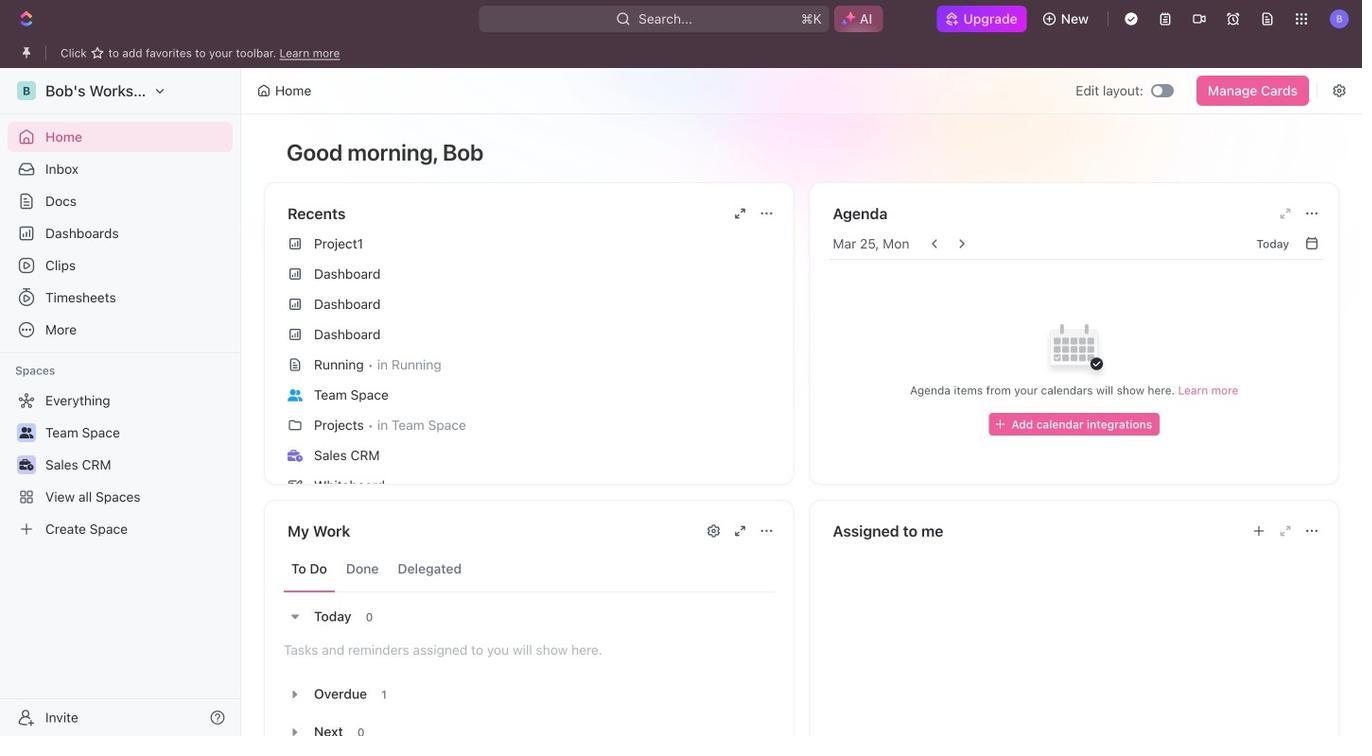 Task type: describe. For each thing, give the bounding box(es) containing it.
business time image
[[288, 450, 303, 462]]

user group image
[[288, 390, 303, 402]]

tree inside sidebar navigation
[[8, 386, 233, 545]]

user group image
[[19, 428, 34, 439]]



Task type: vqa. For each thing, say whether or not it's contained in the screenshot.
the bottommost Table
no



Task type: locate. For each thing, give the bounding box(es) containing it.
bob's workspace, , element
[[17, 81, 36, 100]]

business time image
[[19, 460, 34, 471]]

tab list
[[284, 547, 774, 593]]

sidebar navigation
[[0, 68, 245, 737]]

tree
[[8, 386, 233, 545]]



